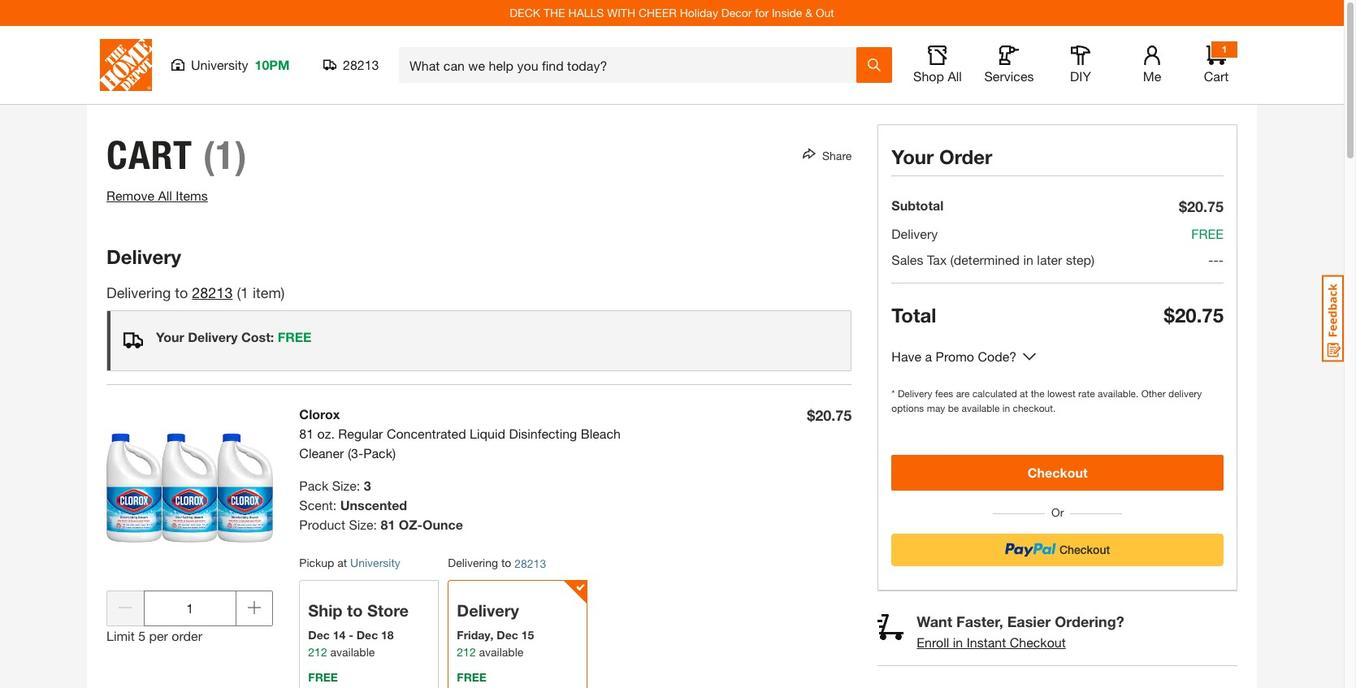 Task type: describe. For each thing, give the bounding box(es) containing it.
share link
[[816, 148, 852, 162]]

checkout inside want faster, easier ordering? enroll in instant checkout
[[1010, 635, 1066, 650]]

3
[[364, 478, 371, 493]]

me
[[1143, 68, 1161, 84]]

free down 14
[[308, 670, 338, 684]]

may
[[927, 402, 945, 414]]

later
[[1037, 252, 1062, 267]]

tax
[[927, 252, 947, 267]]

instant
[[967, 635, 1006, 650]]

delivery friday, dec 15 212 available
[[457, 601, 534, 659]]

your order
[[892, 145, 992, 168]]

promo
[[936, 349, 974, 364]]

or
[[1045, 505, 1070, 519]]

(1)
[[203, 132, 248, 179]]

sales
[[892, 252, 923, 267]]

212 inside 'delivery friday, dec 15 212 available'
[[457, 645, 476, 659]]

81 inside the pack size : 3 scent : unscented product size : 81 oz-ounce
[[381, 517, 395, 532]]

remove all items link
[[106, 188, 208, 203]]

1 dec from the left
[[308, 628, 330, 642]]

want faster, easier ordering? enroll in instant checkout
[[917, 613, 1124, 650]]

total
[[892, 304, 936, 327]]

for
[[755, 6, 769, 20]]

services button
[[983, 46, 1035, 85]]

alert containing your delivery cost:
[[106, 310, 852, 371]]

212 inside ship to store dec 14 - dec 18 212 available
[[308, 645, 327, 659]]

to for delivering to 28213 ( 1 item )
[[175, 284, 188, 301]]

pack size : 3 scent : unscented product size : 81 oz-ounce
[[299, 478, 463, 532]]

oz-
[[399, 517, 423, 532]]

limit 5 per order
[[106, 628, 202, 644]]

feedback link image
[[1322, 275, 1344, 362]]

delivery inside * delivery fees are calculated at the lowest rate available. other delivery options may be available in checkout.
[[898, 388, 932, 400]]

code?
[[978, 349, 1017, 364]]

checkout button
[[892, 455, 1224, 491]]

pickup
[[299, 556, 334, 570]]

out
[[816, 6, 834, 20]]

cleaner
[[299, 445, 344, 461]]

1 vertical spatial :
[[333, 497, 337, 513]]

faster,
[[956, 613, 1003, 631]]

enroll in instant checkout link
[[917, 635, 1066, 650]]

the home depot logo image
[[100, 39, 152, 91]]

cheer
[[639, 6, 677, 20]]

unscented
[[340, 497, 407, 513]]

2 horizontal spatial in
[[1023, 252, 1033, 267]]

pack
[[299, 478, 328, 493]]

scent
[[299, 497, 333, 513]]

item
[[253, 284, 281, 301]]

pack)
[[363, 445, 396, 461]]

product image
[[106, 405, 273, 571]]

free right cost:
[[278, 329, 312, 345]]

18
[[381, 628, 394, 642]]

the
[[544, 6, 565, 20]]

diy
[[1070, 68, 1091, 84]]

have
[[892, 349, 921, 364]]

shop all button
[[912, 46, 964, 85]]

81 inside clorox 81 oz. regular concentrated liquid disinfecting bleach cleaner (3-pack)
[[299, 426, 314, 441]]

step)
[[1066, 252, 1095, 267]]

bleach
[[581, 426, 621, 441]]

options
[[892, 402, 924, 414]]

checkout inside button
[[1028, 465, 1088, 480]]

decor
[[721, 6, 752, 20]]

available inside 'delivery friday, dec 15 212 available'
[[479, 645, 523, 659]]

28213 inside button
[[343, 57, 379, 72]]

be
[[948, 402, 959, 414]]

rate
[[1078, 388, 1095, 400]]

diy button
[[1055, 46, 1107, 85]]

me button
[[1126, 46, 1178, 85]]

university 10pm
[[191, 57, 290, 72]]

What can we help you find today? search field
[[410, 48, 856, 82]]

delivery left cost:
[[188, 329, 238, 345]]

subtotal
[[892, 197, 944, 213]]

per
[[149, 628, 168, 644]]

to for delivering to 28213
[[501, 556, 511, 570]]

increment image
[[248, 601, 261, 614]]

decrement image
[[119, 601, 132, 614]]

services
[[984, 68, 1034, 84]]

order
[[939, 145, 992, 168]]

deck the halls with cheer holiday decor for inside & out link
[[510, 6, 834, 20]]

order
[[172, 628, 202, 644]]

1 horizontal spatial :
[[357, 478, 360, 493]]

delivery down remove all items
[[106, 245, 181, 268]]

cart (1)
[[106, 132, 248, 179]]

&
[[805, 6, 813, 20]]

14
[[333, 628, 346, 642]]

ordering?
[[1055, 613, 1124, 631]]

items
[[176, 188, 208, 203]]

$20.75 for total
[[1164, 304, 1224, 327]]

ship
[[308, 601, 343, 620]]

5
[[138, 628, 145, 644]]

2 horizontal spatial :
[[373, 517, 377, 532]]

ship to store dec 14 - dec 18 212 available
[[308, 601, 409, 659]]

28213 button
[[323, 57, 379, 73]]

clorox 81 oz. regular concentrated liquid disinfecting bleach cleaner (3-pack)
[[299, 406, 621, 461]]

deck
[[510, 6, 540, 20]]

calculated
[[972, 388, 1017, 400]]

delivery up the sales
[[892, 226, 938, 241]]

holiday
[[680, 6, 718, 20]]

1 horizontal spatial 28213 link
[[515, 555, 546, 572]]



Task type: locate. For each thing, give the bounding box(es) containing it.
0 horizontal spatial all
[[158, 188, 172, 203]]

1 horizontal spatial all
[[948, 68, 962, 84]]

delivering to 28213 ( 1 item )
[[106, 284, 285, 301]]

in right enroll
[[953, 635, 963, 650]]

dec left 18
[[356, 628, 378, 642]]

(
[[237, 284, 241, 301]]

inside
[[772, 6, 802, 20]]

delivery up options
[[898, 388, 932, 400]]

in left later
[[1023, 252, 1033, 267]]

shop
[[913, 68, 944, 84]]

free up the ---
[[1191, 226, 1224, 241]]

cost:
[[241, 329, 274, 345]]

0 horizontal spatial :
[[333, 497, 337, 513]]

1 vertical spatial 81
[[381, 517, 395, 532]]

0 vertical spatial at
[[1020, 388, 1028, 400]]

all for remove
[[158, 188, 172, 203]]

0 vertical spatial size
[[332, 478, 357, 493]]

0 vertical spatial 28213 link
[[192, 284, 233, 301]]

all left items
[[158, 188, 172, 203]]

1 vertical spatial delivering
[[448, 556, 498, 570]]

delivering
[[106, 284, 171, 301], [448, 556, 498, 570]]

1 vertical spatial checkout
[[1010, 635, 1066, 650]]

a
[[925, 349, 932, 364]]

available down calculated
[[962, 402, 1000, 414]]

1 vertical spatial $20.75
[[1164, 304, 1224, 327]]

free
[[1191, 226, 1224, 241], [278, 329, 312, 345], [308, 670, 338, 684], [457, 670, 487, 684]]

1 horizontal spatial dec
[[356, 628, 378, 642]]

0 horizontal spatial 81
[[299, 426, 314, 441]]

0 horizontal spatial in
[[953, 635, 963, 650]]

1 vertical spatial your
[[156, 329, 184, 345]]

delivery inside 'delivery friday, dec 15 212 available'
[[457, 601, 519, 620]]

want
[[917, 613, 952, 631]]

cart
[[106, 132, 193, 179]]

available down 14
[[330, 645, 375, 659]]

$20.75 for subtotal
[[1179, 197, 1224, 215]]

enroll
[[917, 635, 949, 650]]

0 horizontal spatial 28213 link
[[192, 284, 233, 301]]

to right ship
[[347, 601, 363, 620]]

(3-
[[348, 445, 363, 461]]

2 vertical spatial in
[[953, 635, 963, 650]]

available.
[[1098, 388, 1139, 400]]

28213 for delivering to 28213 ( 1 item )
[[192, 284, 233, 301]]

free down the friday,
[[457, 670, 487, 684]]

delivering to 28213
[[448, 556, 546, 570]]

to for ship to store dec 14 - dec 18 212 available
[[347, 601, 363, 620]]

deck the halls with cheer holiday decor for inside & out
[[510, 6, 834, 20]]

1 vertical spatial 1
[[241, 284, 249, 301]]

: up product
[[333, 497, 337, 513]]

store
[[367, 601, 409, 620]]

0 vertical spatial 81
[[299, 426, 314, 441]]

1 horizontal spatial 212
[[457, 645, 476, 659]]

1 vertical spatial in
[[1002, 402, 1010, 414]]

1 vertical spatial all
[[158, 188, 172, 203]]

at left the
[[1020, 388, 1028, 400]]

0 vertical spatial 28213
[[343, 57, 379, 72]]

1 horizontal spatial 28213
[[343, 57, 379, 72]]

clorox
[[299, 406, 340, 422]]

212 down the friday,
[[457, 645, 476, 659]]

delivering for delivering to 28213
[[448, 556, 498, 570]]

easier
[[1007, 613, 1051, 631]]

1 horizontal spatial university
[[350, 556, 400, 570]]

2 dec from the left
[[356, 628, 378, 642]]

28213
[[343, 57, 379, 72], [192, 284, 233, 301], [515, 556, 546, 570]]

0 vertical spatial your
[[892, 145, 934, 168]]

all for shop
[[948, 68, 962, 84]]

2 212 from the left
[[457, 645, 476, 659]]

1 vertical spatial at
[[337, 556, 347, 570]]

university left the 10pm
[[191, 57, 248, 72]]

0 horizontal spatial 28213
[[192, 284, 233, 301]]

at
[[1020, 388, 1028, 400], [337, 556, 347, 570]]

available inside * delivery fees are calculated at the lowest rate available. other delivery options may be available in checkout.
[[962, 402, 1000, 414]]

your down the delivering to 28213 ( 1 item )
[[156, 329, 184, 345]]

: left 3
[[357, 478, 360, 493]]

1 up the cart
[[1222, 43, 1227, 55]]

size
[[332, 478, 357, 493], [349, 517, 373, 532]]

in inside * delivery fees are calculated at the lowest rate available. other delivery options may be available in checkout.
[[1002, 402, 1010, 414]]

available inside ship to store dec 14 - dec 18 212 available
[[330, 645, 375, 659]]

0 vertical spatial delivering
[[106, 284, 171, 301]]

regular
[[338, 426, 383, 441]]

university button
[[350, 556, 400, 570]]

$20.75
[[1179, 197, 1224, 215], [1164, 304, 1224, 327], [807, 406, 852, 424]]

212 down ship
[[308, 645, 327, 659]]

university
[[191, 57, 248, 72], [350, 556, 400, 570]]

0 vertical spatial :
[[357, 478, 360, 493]]

at right pickup
[[337, 556, 347, 570]]

0 horizontal spatial at
[[337, 556, 347, 570]]

0 vertical spatial 1
[[1222, 43, 1227, 55]]

all inside button
[[948, 68, 962, 84]]

$20.75 left options
[[807, 406, 852, 424]]

with
[[607, 6, 635, 20]]

friday,
[[457, 628, 494, 642]]

remove all items
[[106, 188, 208, 203]]

(determined
[[950, 252, 1020, 267]]

in down calculated
[[1002, 402, 1010, 414]]

0 vertical spatial university
[[191, 57, 248, 72]]

-
[[1208, 252, 1214, 267], [1214, 252, 1219, 267], [1219, 252, 1224, 267], [349, 628, 353, 642]]

0 horizontal spatial 212
[[308, 645, 327, 659]]

2 vertical spatial :
[[373, 517, 377, 532]]

size left 3
[[332, 478, 357, 493]]

1 vertical spatial university
[[350, 556, 400, 570]]

concentrated
[[387, 426, 466, 441]]

your delivery cost: free
[[156, 329, 312, 345]]

in inside want faster, easier ordering? enroll in instant checkout
[[953, 635, 963, 650]]

delivery
[[892, 226, 938, 241], [106, 245, 181, 268], [188, 329, 238, 345], [898, 388, 932, 400], [457, 601, 519, 620]]

---
[[1208, 252, 1224, 267]]

$20.75 down the ---
[[1164, 304, 1224, 327]]

cart
[[1204, 68, 1229, 84]]

1 vertical spatial size
[[349, 517, 373, 532]]

checkout
[[1028, 465, 1088, 480], [1010, 635, 1066, 650]]

0 horizontal spatial your
[[156, 329, 184, 345]]

limit
[[106, 628, 135, 644]]

0 vertical spatial in
[[1023, 252, 1033, 267]]

1 inside cart 1
[[1222, 43, 1227, 55]]

0 horizontal spatial to
[[175, 284, 188, 301]]

28213 link up "dec 15"
[[515, 555, 546, 572]]

pickup at university
[[299, 556, 400, 570]]

1 vertical spatial 28213 link
[[515, 555, 546, 572]]

0 horizontal spatial 1
[[241, 284, 249, 301]]

alert
[[106, 310, 852, 371]]

all right shop at the top right
[[948, 68, 962, 84]]

checkout down "easier"
[[1010, 635, 1066, 650]]

oz.
[[317, 426, 335, 441]]

delivering for delivering to 28213 ( 1 item )
[[106, 284, 171, 301]]

checkout up or at the right of the page
[[1028, 465, 1088, 480]]

shop all
[[913, 68, 962, 84]]

0 horizontal spatial available
[[330, 645, 375, 659]]

1 horizontal spatial in
[[1002, 402, 1010, 414]]

1 left item
[[241, 284, 249, 301]]

available
[[962, 402, 1000, 414], [330, 645, 375, 659], [479, 645, 523, 659]]

delivering inside delivering to 28213
[[448, 556, 498, 570]]

disinfecting
[[509, 426, 577, 441]]

university up 'store'
[[350, 556, 400, 570]]

0 vertical spatial $20.75
[[1179, 197, 1224, 215]]

0 vertical spatial all
[[948, 68, 962, 84]]

dec 15
[[497, 628, 534, 642]]

:
[[357, 478, 360, 493], [333, 497, 337, 513], [373, 517, 377, 532]]

delivery up the friday,
[[457, 601, 519, 620]]

0 horizontal spatial dec
[[308, 628, 330, 642]]

delivery
[[1168, 388, 1202, 400]]

28213 link left ( on the top of the page
[[192, 284, 233, 301]]

28213 for delivering to 28213
[[515, 556, 546, 570]]

1 212 from the left
[[308, 645, 327, 659]]

$20.75 up the ---
[[1179, 197, 1224, 215]]

1
[[1222, 43, 1227, 55], [241, 284, 249, 301]]

0 vertical spatial checkout
[[1028, 465, 1088, 480]]

2 horizontal spatial 28213
[[515, 556, 546, 570]]

your up 'subtotal'
[[892, 145, 934, 168]]

10pm
[[255, 57, 290, 72]]

size down the unscented
[[349, 517, 373, 532]]

81 left oz-
[[381, 517, 395, 532]]

81 left the oz.
[[299, 426, 314, 441]]

1 horizontal spatial available
[[479, 645, 523, 659]]

2 horizontal spatial to
[[501, 556, 511, 570]]

None text field
[[143, 591, 236, 627]]

to inside ship to store dec 14 - dec 18 212 available
[[347, 601, 363, 620]]

212
[[308, 645, 327, 659], [457, 645, 476, 659]]

other
[[1141, 388, 1166, 400]]

dec
[[308, 628, 330, 642], [356, 628, 378, 642]]

share
[[822, 148, 852, 162]]

0 horizontal spatial delivering
[[106, 284, 171, 301]]

are
[[956, 388, 970, 400]]

to up 'delivery friday, dec 15 212 available'
[[501, 556, 511, 570]]

* delivery fees are calculated at the lowest rate available. other delivery options may be available in checkout.
[[892, 388, 1202, 414]]

halls
[[568, 6, 604, 20]]

have a promo code?
[[892, 349, 1017, 364]]

1 horizontal spatial 1
[[1222, 43, 1227, 55]]

available down "dec 15"
[[479, 645, 523, 659]]

sales tax (determined in later step)
[[892, 252, 1095, 267]]

0 horizontal spatial university
[[191, 57, 248, 72]]

1 vertical spatial 28213
[[192, 284, 233, 301]]

fees
[[935, 388, 953, 400]]

2 vertical spatial to
[[347, 601, 363, 620]]

- inside ship to store dec 14 - dec 18 212 available
[[349, 628, 353, 642]]

*
[[892, 388, 895, 400]]

1 horizontal spatial delivering
[[448, 556, 498, 570]]

have a promo code? link
[[892, 347, 1017, 367]]

1 horizontal spatial 81
[[381, 517, 395, 532]]

dec left 14
[[308, 628, 330, 642]]

cart 1
[[1204, 43, 1229, 84]]

1 horizontal spatial to
[[347, 601, 363, 620]]

your for your delivery cost: free
[[156, 329, 184, 345]]

: down the unscented
[[373, 517, 377, 532]]

product
[[299, 517, 345, 532]]

2 vertical spatial 28213
[[515, 556, 546, 570]]

to inside delivering to 28213
[[501, 556, 511, 570]]

to left ( on the top of the page
[[175, 284, 188, 301]]

1 horizontal spatial your
[[892, 145, 934, 168]]

2 vertical spatial $20.75
[[807, 406, 852, 424]]

0 vertical spatial to
[[175, 284, 188, 301]]

1 vertical spatial to
[[501, 556, 511, 570]]

28213 inside delivering to 28213
[[515, 556, 546, 570]]

your for your order
[[892, 145, 934, 168]]

2 horizontal spatial available
[[962, 402, 1000, 414]]

the
[[1031, 388, 1045, 400]]

liquid
[[470, 426, 505, 441]]

1 horizontal spatial at
[[1020, 388, 1028, 400]]

remove
[[106, 188, 154, 203]]

checkout.
[[1013, 402, 1056, 414]]

at inside * delivery fees are calculated at the lowest rate available. other delivery options may be available in checkout.
[[1020, 388, 1028, 400]]



Task type: vqa. For each thing, say whether or not it's contained in the screenshot.
4
no



